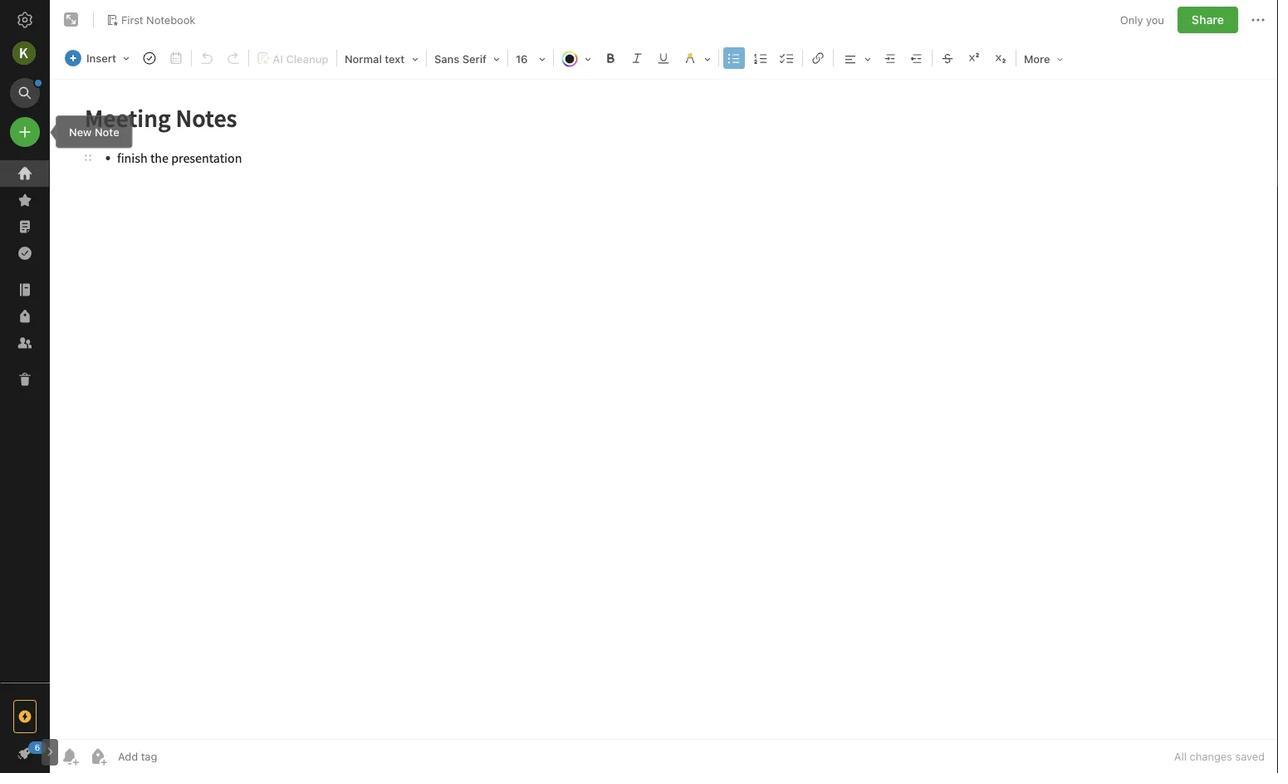 Task type: vqa. For each thing, say whether or not it's contained in the screenshot.
search field
no



Task type: describe. For each thing, give the bounding box(es) containing it.
first
[[121, 13, 143, 26]]

underline image
[[652, 47, 675, 70]]

Add tag field
[[116, 749, 241, 764]]

bold image
[[599, 47, 622, 70]]

Heading level field
[[339, 47, 424, 71]]

serif
[[462, 53, 487, 65]]

only you
[[1120, 13, 1164, 26]]

More actions field
[[1248, 7, 1268, 33]]

more
[[1024, 53, 1050, 65]]

account image
[[12, 42, 36, 65]]

Font color field
[[556, 47, 597, 71]]

bulleted list image
[[722, 47, 746, 70]]

Font family field
[[428, 47, 506, 71]]

superscript image
[[962, 47, 986, 70]]

Note Editor text field
[[50, 80, 1278, 739]]

click to expand image
[[43, 742, 55, 762]]

Alignment field
[[835, 47, 877, 71]]

6
[[35, 742, 40, 752]]

text
[[385, 53, 405, 65]]

share button
[[1178, 7, 1238, 33]]

normal
[[345, 53, 382, 65]]

all
[[1174, 750, 1187, 763]]

all changes saved
[[1174, 750, 1265, 763]]

checklist image
[[776, 47, 799, 70]]

Help and Learning task checklist field
[[0, 740, 50, 767]]

Font size field
[[510, 47, 551, 71]]

normal text
[[345, 53, 405, 65]]

More field
[[1018, 47, 1069, 71]]

you
[[1146, 13, 1164, 26]]

numbered list image
[[749, 47, 772, 70]]



Task type: locate. For each thing, give the bounding box(es) containing it.
insert
[[86, 52, 116, 64]]

insert link image
[[806, 47, 830, 70]]

Insert field
[[61, 47, 135, 70]]

Account field
[[0, 37, 50, 70]]

notebook
[[146, 13, 195, 26]]

more actions image
[[1248, 10, 1268, 30]]

add tag image
[[88, 747, 108, 767]]

only
[[1120, 13, 1143, 26]]

tree
[[0, 160, 50, 682]]

share
[[1192, 13, 1224, 27]]

task image
[[138, 47, 161, 70]]

expand note image
[[61, 10, 81, 30]]

outdent image
[[905, 47, 928, 70]]

16
[[516, 53, 528, 65]]

note window element
[[50, 0, 1278, 773]]

black friday offer image
[[15, 707, 35, 727]]

italic image
[[625, 47, 649, 70]]

changes
[[1190, 750, 1232, 763]]

sans serif
[[434, 53, 487, 65]]

first notebook button
[[100, 8, 201, 32]]

add a reminder image
[[60, 747, 80, 767]]

home image
[[15, 164, 35, 184]]

indent image
[[879, 47, 902, 70]]

first notebook
[[121, 13, 195, 26]]

subscript image
[[989, 47, 1012, 70]]

strikethrough image
[[936, 47, 959, 70]]

sans
[[434, 53, 459, 65]]

settings image
[[15, 10, 35, 30]]

saved
[[1235, 750, 1265, 763]]

Highlight field
[[677, 47, 717, 71]]



